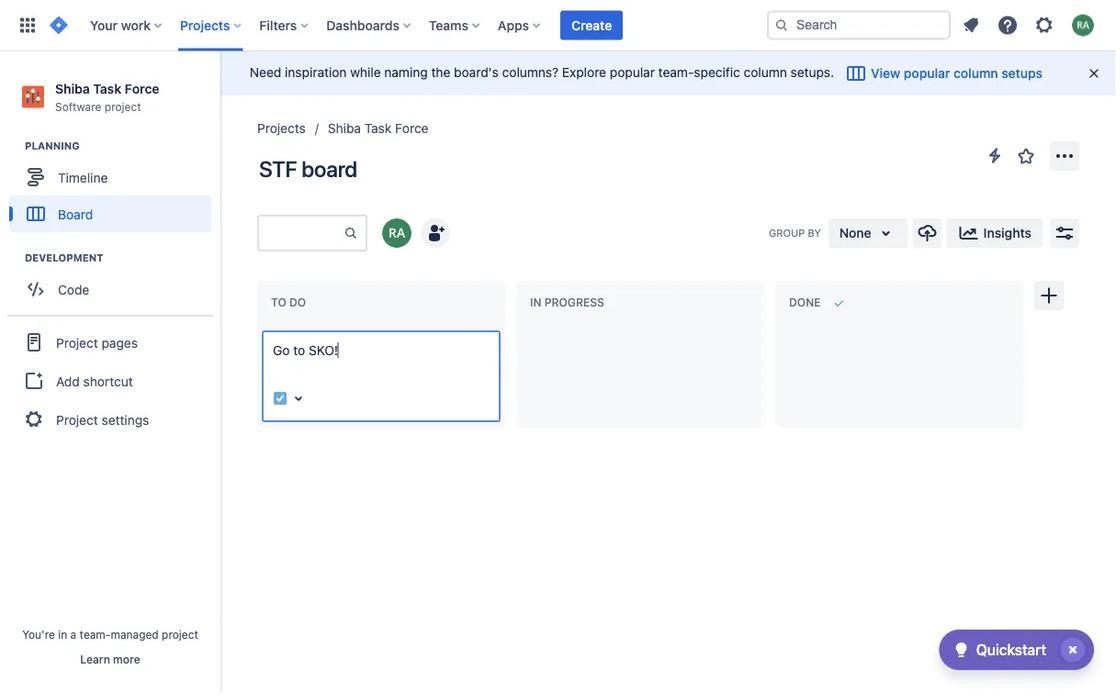 Task type: vqa. For each thing, say whether or not it's contained in the screenshot.
Apps popup button
yes



Task type: describe. For each thing, give the bounding box(es) containing it.
in
[[530, 296, 542, 309]]

projects link
[[257, 118, 306, 140]]

shortcut
[[83, 374, 133, 389]]

project inside shiba task force software project
[[105, 100, 141, 113]]

development group
[[9, 251, 220, 313]]

your profile and settings image
[[1072, 14, 1094, 36]]

stf board
[[259, 156, 357, 182]]

sidebar navigation image
[[200, 73, 241, 110]]

development image
[[3, 247, 25, 269]]

dashboards
[[326, 17, 400, 33]]

group by
[[769, 227, 821, 239]]

inspiration
[[285, 64, 347, 80]]

while
[[350, 64, 381, 80]]

search image
[[774, 18, 789, 33]]

view popular column setups button
[[834, 59, 1054, 88]]

to
[[271, 296, 286, 309]]

project settings
[[56, 412, 149, 427]]

learn more button
[[80, 652, 140, 667]]

notifications image
[[960, 14, 982, 36]]

view
[[871, 66, 901, 81]]

learn
[[80, 653, 110, 666]]

timeline
[[58, 170, 108, 185]]

need inspiration while naming the board's columns? explore popular team-specific column setups.
[[250, 64, 834, 80]]

projects for projects link
[[257, 121, 306, 136]]

by
[[808, 227, 821, 239]]

add
[[56, 374, 80, 389]]

primary element
[[11, 0, 767, 51]]

add people image
[[424, 222, 446, 244]]

project for project settings
[[56, 412, 98, 427]]

you're
[[22, 628, 55, 641]]

none
[[839, 226, 872, 241]]

dismiss image
[[1087, 66, 1102, 81]]

import image
[[917, 222, 939, 244]]

setups.
[[791, 64, 834, 80]]

development
[[25, 252, 103, 264]]

shiba task force
[[328, 121, 429, 136]]

to do
[[271, 296, 306, 309]]

Search this board text field
[[259, 217, 344, 250]]

group
[[769, 227, 805, 239]]

task image
[[273, 391, 288, 406]]

insights button
[[947, 219, 1043, 248]]

apps
[[498, 17, 529, 33]]

teams button
[[423, 11, 487, 40]]

settings
[[102, 412, 149, 427]]

planning group
[[9, 139, 220, 238]]

create column image
[[1038, 285, 1060, 307]]

filters
[[259, 17, 297, 33]]

apps button
[[492, 11, 548, 40]]

in
[[58, 628, 67, 641]]

work
[[121, 17, 151, 33]]

your work button
[[85, 11, 169, 40]]

insights image
[[958, 222, 980, 244]]

task for shiba task force software project
[[93, 81, 121, 96]]

settings image
[[1034, 14, 1056, 36]]

pages
[[102, 335, 138, 350]]

explore
[[562, 64, 606, 80]]

0 horizontal spatial popular
[[610, 64, 655, 80]]

appswitcher icon image
[[17, 14, 39, 36]]

ruby anderson image
[[382, 219, 412, 248]]



Task type: locate. For each thing, give the bounding box(es) containing it.
code
[[58, 282, 89, 297]]

teams
[[429, 17, 468, 33]]

banner
[[0, 0, 1116, 51]]

1 project from the top
[[56, 335, 98, 350]]

force down work
[[125, 81, 159, 96]]

1 vertical spatial project
[[56, 412, 98, 427]]

0 horizontal spatial column
[[744, 64, 787, 80]]

projects inside projects popup button
[[180, 17, 230, 33]]

1 vertical spatial project
[[162, 628, 198, 641]]

create
[[572, 17, 612, 33]]

popular inside button
[[904, 66, 950, 81]]

1 horizontal spatial project
[[162, 628, 198, 641]]

do
[[289, 296, 306, 309]]

done
[[789, 296, 821, 309]]

2 project from the top
[[56, 412, 98, 427]]

need
[[250, 64, 281, 80]]

force for shiba task force software project
[[125, 81, 159, 96]]

shiba for shiba task force
[[328, 121, 361, 136]]

add shortcut
[[56, 374, 133, 389]]

quickstart button
[[940, 630, 1094, 671]]

0 vertical spatial projects
[[180, 17, 230, 33]]

create button
[[560, 11, 623, 40]]

specific
[[694, 64, 740, 80]]

shiba inside the shiba task force link
[[328, 121, 361, 136]]

your
[[90, 17, 118, 33]]

0 horizontal spatial force
[[125, 81, 159, 96]]

1 horizontal spatial force
[[395, 121, 429, 136]]

0 horizontal spatial projects
[[180, 17, 230, 33]]

0 vertical spatial project
[[105, 100, 141, 113]]

0 horizontal spatial project
[[105, 100, 141, 113]]

project down the add
[[56, 412, 98, 427]]

naming
[[384, 64, 428, 80]]

projects
[[180, 17, 230, 33], [257, 121, 306, 136]]

planning image
[[3, 135, 25, 157]]

shiba up software
[[55, 81, 90, 96]]

project
[[56, 335, 98, 350], [56, 412, 98, 427]]

board's
[[454, 64, 499, 80]]

timeline link
[[9, 159, 211, 196]]

column left setups.
[[744, 64, 787, 80]]

board link
[[9, 196, 211, 233]]

0 vertical spatial shiba
[[55, 81, 90, 96]]

software
[[55, 100, 101, 113]]

force
[[125, 81, 159, 96], [395, 121, 429, 136]]

task inside shiba task force software project
[[93, 81, 121, 96]]

projects up stf on the left top of the page
[[257, 121, 306, 136]]

you're in a team-managed project
[[22, 628, 198, 641]]

project pages link
[[7, 323, 213, 363]]

more
[[113, 653, 140, 666]]

project right software
[[105, 100, 141, 113]]

0 vertical spatial force
[[125, 81, 159, 96]]

shiba
[[55, 81, 90, 96], [328, 121, 361, 136]]

1 horizontal spatial team-
[[658, 64, 694, 80]]

star stf board image
[[1015, 145, 1037, 167]]

force inside shiba task force software project
[[125, 81, 159, 96]]

Search field
[[767, 11, 951, 40]]

progress
[[545, 296, 604, 309]]

the
[[431, 64, 450, 80]]

column
[[744, 64, 787, 80], [954, 66, 998, 81]]

project right managed
[[162, 628, 198, 641]]

task for shiba task force
[[365, 121, 392, 136]]

group containing project pages
[[7, 315, 213, 446]]

1 vertical spatial shiba
[[328, 121, 361, 136]]

task down while
[[365, 121, 392, 136]]

view settings image
[[1054, 222, 1076, 244]]

What needs to be done? - Press the "Enter" key to submit or the "Escape" key to cancel. text field
[[273, 342, 490, 379]]

shiba task force software project
[[55, 81, 159, 113]]

project
[[105, 100, 141, 113], [162, 628, 198, 641]]

0 vertical spatial task
[[93, 81, 121, 96]]

filters button
[[254, 11, 315, 40]]

1 horizontal spatial column
[[954, 66, 998, 81]]

shiba for shiba task force software project
[[55, 81, 90, 96]]

view popular column setups
[[871, 66, 1043, 81]]

popular right explore
[[610, 64, 655, 80]]

force for shiba task force
[[395, 121, 429, 136]]

your work
[[90, 17, 151, 33]]

force down naming
[[395, 121, 429, 136]]

learn more
[[80, 653, 140, 666]]

add shortcut button
[[7, 363, 213, 400]]

group
[[7, 315, 213, 446]]

1 horizontal spatial shiba
[[328, 121, 361, 136]]

more image
[[1054, 145, 1076, 167]]

column left setups on the top right of page
[[954, 66, 998, 81]]

dashboards button
[[321, 11, 418, 40]]

code link
[[9, 271, 211, 308]]

0 horizontal spatial team-
[[80, 628, 111, 641]]

popular right view
[[904, 66, 950, 81]]

shiba task force link
[[328, 118, 429, 140]]

1 vertical spatial projects
[[257, 121, 306, 136]]

column inside button
[[954, 66, 998, 81]]

insights
[[984, 226, 1032, 241]]

project settings link
[[7, 400, 213, 440]]

quickstart
[[976, 642, 1046, 659]]

1 vertical spatial force
[[395, 121, 429, 136]]

setups
[[1002, 66, 1043, 81]]

projects for projects popup button
[[180, 17, 230, 33]]

0 horizontal spatial shiba
[[55, 81, 90, 96]]

project for project pages
[[56, 335, 98, 350]]

shiba up the board
[[328, 121, 361, 136]]

1 horizontal spatial popular
[[904, 66, 950, 81]]

board
[[302, 156, 357, 182]]

task
[[93, 81, 121, 96], [365, 121, 392, 136]]

popular
[[610, 64, 655, 80], [904, 66, 950, 81]]

check image
[[951, 639, 973, 661]]

0 vertical spatial team-
[[658, 64, 694, 80]]

a
[[70, 628, 76, 641]]

columns?
[[502, 64, 559, 80]]

1 vertical spatial task
[[365, 121, 392, 136]]

1 horizontal spatial projects
[[257, 121, 306, 136]]

shiba inside shiba task force software project
[[55, 81, 90, 96]]

jira software image
[[48, 14, 70, 36], [48, 14, 70, 36]]

projects button
[[175, 11, 248, 40]]

1 vertical spatial team-
[[80, 628, 111, 641]]

managed
[[111, 628, 159, 641]]

in progress
[[530, 296, 604, 309]]

board
[[58, 207, 93, 222]]

projects up sidebar navigation icon
[[180, 17, 230, 33]]

task up software
[[93, 81, 121, 96]]

none button
[[828, 219, 908, 248]]

0 vertical spatial project
[[56, 335, 98, 350]]

1 horizontal spatial task
[[365, 121, 392, 136]]

planning
[[25, 140, 80, 152]]

stf
[[259, 156, 297, 182]]

dismiss quickstart image
[[1058, 636, 1088, 665]]

project up the add
[[56, 335, 98, 350]]

automations menu button icon image
[[984, 145, 1006, 167]]

0 horizontal spatial task
[[93, 81, 121, 96]]

team-
[[658, 64, 694, 80], [80, 628, 111, 641]]

project pages
[[56, 335, 138, 350]]

banner containing your work
[[0, 0, 1116, 51]]

help image
[[997, 14, 1019, 36]]



